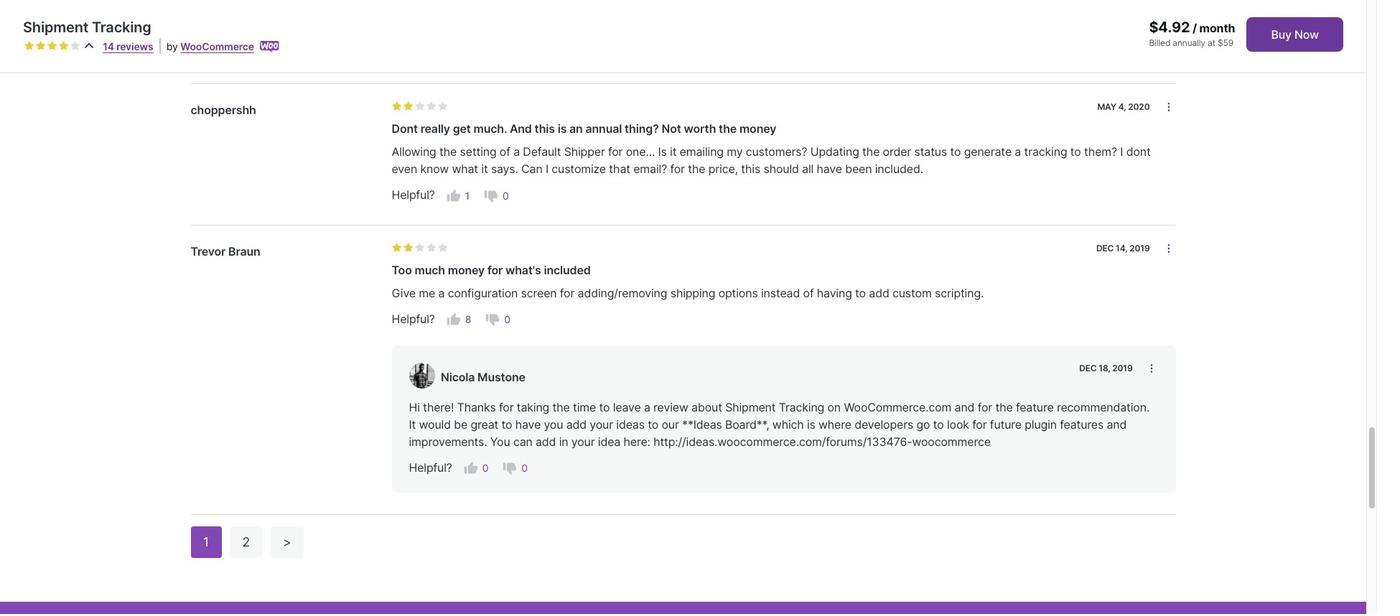 Task type: vqa. For each thing, say whether or not it's contained in the screenshot.
Support
no



Task type: locate. For each thing, give the bounding box(es) containing it.
features
[[1061, 417, 1104, 432]]

0 vertical spatial vote up image
[[447, 189, 461, 203]]

the
[[719, 122, 737, 136], [440, 145, 457, 159], [863, 145, 880, 159], [688, 162, 706, 176], [553, 400, 570, 414], [996, 400, 1013, 414]]

open options menu image for give me a configuration screen for adding/removing shipping options instead of having to add custom scripting.
[[1163, 243, 1175, 254]]

reviews
[[116, 40, 153, 52]]

to left the our
[[648, 417, 659, 432]]

1 vertical spatial helpful?
[[392, 312, 435, 326]]

0 vertical spatial tracking
[[92, 19, 151, 36]]

1 horizontal spatial add
[[567, 417, 587, 432]]

instead
[[761, 286, 800, 300]]

buy now
[[1272, 27, 1320, 42]]

idea
[[598, 434, 621, 449]]

have inside 'allowing the setting of a default shipper for one... is it emailing my customers? updating the order status to generate a tracking to them? i dont even know what it says. can i customize that email? for the price, this should all have been included.'
[[817, 162, 843, 176]]

to left them?
[[1071, 145, 1082, 159]]

1 horizontal spatial rate product 2 stars image
[[403, 243, 413, 253]]

1 vertical spatial rate product 2 stars image
[[403, 243, 413, 253]]

1 vertical spatial it
[[482, 162, 488, 176]]

rate product 4 stars image
[[426, 102, 436, 112]]

rate product 4 stars image
[[59, 41, 69, 51], [426, 243, 436, 253]]

hi there!  thanks for taking the time to leave a review about shipment tracking on woocommerce.com and for the feature recommendation. it would be great to have you add your ideas to our **ideas board**, which is where developers go to look for future plugin features and improvements.  you can add in your idea here:  http://ideas.woocommerce.com/forums/133476-woocommerce
[[409, 400, 1150, 449]]

rate product 3 stars image
[[415, 102, 425, 112], [415, 243, 425, 253]]

can
[[514, 434, 533, 449]]

0 vertical spatial rate product 4 stars image
[[59, 41, 69, 51]]

0 vertical spatial 2019
[[1130, 243, 1150, 253]]

there!
[[423, 400, 454, 414]]

1 vertical spatial have
[[516, 417, 541, 432]]

2019 for 8
[[1130, 243, 1150, 253]]

is left an
[[558, 122, 567, 136]]

i
[[1121, 145, 1124, 159], [546, 162, 549, 176]]

helpful? down give
[[392, 312, 435, 326]]

0 vertical spatial it
[[670, 145, 677, 159]]

0 right vote down icon
[[504, 313, 511, 325]]

of left having
[[804, 286, 814, 300]]

configuration
[[448, 286, 518, 300]]

1 left the '2'
[[203, 534, 209, 549]]

buy
[[1272, 27, 1292, 42]]

1 horizontal spatial this
[[741, 162, 761, 176]]

1 vertical spatial 2019
[[1113, 363, 1133, 373]]

0 vertical spatial rate product 1 star image
[[24, 41, 34, 51]]

0 horizontal spatial money
[[448, 263, 485, 277]]

have
[[817, 162, 843, 176], [516, 417, 541, 432]]

vote up image down improvements.
[[464, 461, 478, 476]]

1 vertical spatial and
[[1107, 417, 1127, 432]]

1 vertical spatial rate product 3 stars image
[[415, 243, 425, 253]]

is right which
[[807, 417, 816, 432]]

14,
[[1116, 243, 1128, 253]]

2020 right 23,
[[1129, 24, 1150, 35]]

0 vertical spatial helpful?
[[392, 188, 435, 202]]

2 vertical spatial rate product 5 stars image
[[438, 243, 448, 253]]

a left tracking
[[1015, 145, 1022, 159]]

1
[[465, 189, 470, 202], [203, 534, 209, 549]]

thing?
[[625, 122, 659, 136]]

/
[[1193, 21, 1198, 35]]

vote down image down you
[[503, 461, 517, 476]]

trevor
[[191, 244, 226, 258]]

helpful? for allowing the setting of a default shipper for one... is it emailing my customers? updating the order status to generate a tracking to them? i dont even know what it says. can i customize that email? for the price, this should all have been included.
[[392, 188, 435, 202]]

0 down can at the bottom left of page
[[522, 462, 528, 474]]

0 horizontal spatial vote down image
[[484, 189, 499, 203]]

a up the says.
[[514, 145, 520, 159]]

a inside hi there!  thanks for taking the time to leave a review about shipment tracking on woocommerce.com and for the feature recommendation. it would be great to have you add your ideas to our **ideas board**, which is where developers go to look for future plugin features and improvements.  you can add in your idea here:  http://ideas.woocommerce.com/forums/133476-woocommerce
[[644, 400, 651, 414]]

0 vertical spatial rate product 2 stars image
[[36, 41, 46, 51]]

is
[[658, 145, 667, 159]]

that
[[609, 162, 631, 176]]

rate product 5 stars image for trevor braun
[[438, 243, 448, 253]]

rate product 2 stars image up too
[[403, 243, 413, 253]]

0 horizontal spatial add
[[536, 434, 556, 449]]

1 down what
[[465, 189, 470, 202]]

of up the says.
[[500, 145, 511, 159]]

hi
[[409, 400, 420, 414]]

look
[[947, 417, 970, 432]]

vote down image
[[486, 312, 500, 327]]

i left the dont
[[1121, 145, 1124, 159]]

a right leave
[[644, 400, 651, 414]]

future
[[991, 417, 1022, 432]]

dec left 23,
[[1094, 24, 1112, 35]]

2020 for dec 23, 2020
[[1129, 24, 1150, 35]]

shipper
[[564, 145, 605, 159]]

and
[[510, 122, 532, 136]]

1 vertical spatial money
[[448, 263, 485, 277]]

would
[[419, 417, 451, 432]]

rate product 2 stars image left rate product 3 stars icon at the left of page
[[36, 41, 46, 51]]

helpful? down "even" at the left top of the page
[[392, 188, 435, 202]]

been
[[846, 162, 872, 176]]

0 vertical spatial have
[[817, 162, 843, 176]]

you
[[491, 434, 510, 449]]

0 horizontal spatial tracking
[[92, 19, 151, 36]]

and up 'look'
[[955, 400, 975, 414]]

mustone
[[478, 370, 526, 384]]

0 horizontal spatial and
[[955, 400, 975, 414]]

screen
[[521, 286, 557, 300]]

to up you
[[502, 417, 512, 432]]

0 for 8
[[504, 313, 511, 325]]

1 vertical spatial 2020
[[1129, 102, 1150, 112]]

customers?
[[746, 145, 808, 159]]

0 horizontal spatial i
[[546, 162, 549, 176]]

review
[[654, 400, 689, 414]]

2019 right 18,
[[1113, 363, 1133, 373]]

the up been
[[863, 145, 880, 159]]

0 vertical spatial rate product 3 stars image
[[415, 102, 425, 112]]

0 horizontal spatial shipment
[[23, 19, 88, 36]]

for up configuration
[[488, 263, 503, 277]]

have down taking
[[516, 417, 541, 432]]

nicola
[[441, 370, 475, 384]]

1 horizontal spatial i
[[1121, 145, 1124, 159]]

vote down image
[[484, 189, 499, 203], [503, 461, 517, 476]]

this up default at the top of the page
[[535, 122, 555, 136]]

2 rate product 3 stars image from the top
[[415, 243, 425, 253]]

the up 'future'
[[996, 400, 1013, 414]]

for down included
[[560, 286, 575, 300]]

add left custom
[[869, 286, 890, 300]]

rate product 1 star image
[[24, 41, 34, 51], [392, 102, 402, 112], [392, 243, 402, 253]]

helpful? down improvements.
[[409, 460, 452, 475]]

dec left 14,
[[1097, 243, 1114, 253]]

2 vertical spatial dec
[[1080, 363, 1097, 373]]

2020
[[1129, 24, 1150, 35], [1129, 102, 1150, 112]]

scripting.
[[935, 286, 984, 300]]

rate product 4 stars image up the much
[[426, 243, 436, 253]]

1 2020 from the top
[[1129, 24, 1150, 35]]

2 vertical spatial rate product 1 star image
[[392, 243, 402, 253]]

be
[[454, 417, 468, 432]]

says.
[[491, 162, 518, 176]]

have down updating
[[817, 162, 843, 176]]

1 vertical spatial open options menu image
[[1163, 243, 1175, 254]]

annual
[[586, 122, 622, 136]]

dec left 18,
[[1080, 363, 1097, 373]]

0 vertical spatial and
[[955, 400, 975, 414]]

and down recommendation.
[[1107, 417, 1127, 432]]

improvements.
[[409, 434, 487, 449]]

included.
[[875, 162, 924, 176]]

now
[[1295, 27, 1320, 42]]

your
[[590, 417, 614, 432], [572, 434, 595, 449]]

have inside hi there!  thanks for taking the time to leave a review about shipment tracking on woocommerce.com and for the feature recommendation. it would be great to have you add your ideas to our **ideas board**, which is where developers go to look for future plugin features and improvements.  you can add in your idea here:  http://ideas.woocommerce.com/forums/133476-woocommerce
[[516, 417, 541, 432]]

is
[[558, 122, 567, 136], [807, 417, 816, 432]]

add left in
[[536, 434, 556, 449]]

0 vertical spatial vote down image
[[484, 189, 499, 203]]

feature
[[1016, 400, 1054, 414]]

18,
[[1099, 363, 1111, 373]]

rate product 4 stars image right rate product 3 stars icon at the left of page
[[59, 41, 69, 51]]

setting
[[460, 145, 497, 159]]

shipment up "board**,"
[[726, 400, 776, 414]]

money up "customers?"
[[740, 122, 777, 136]]

vote up image down what
[[447, 189, 461, 203]]

our
[[662, 417, 679, 432]]

it right is
[[670, 145, 677, 159]]

0 horizontal spatial of
[[500, 145, 511, 159]]

by
[[166, 40, 178, 52]]

where
[[819, 417, 852, 432]]

annually
[[1173, 37, 1206, 48]]

1 horizontal spatial vote down image
[[503, 461, 517, 476]]

default
[[523, 145, 561, 159]]

vote up image
[[447, 189, 461, 203], [464, 461, 478, 476]]

for
[[608, 145, 623, 159], [671, 162, 685, 176], [488, 263, 503, 277], [560, 286, 575, 300], [499, 400, 514, 414], [978, 400, 993, 414], [973, 417, 987, 432]]

0 vertical spatial of
[[500, 145, 511, 159]]

1 horizontal spatial have
[[817, 162, 843, 176]]

0 down great
[[483, 462, 489, 474]]

should
[[764, 162, 799, 176]]

0 vertical spatial this
[[535, 122, 555, 136]]

1 vertical spatial vote up image
[[464, 461, 478, 476]]

1 vertical spatial 1
[[203, 534, 209, 549]]

1 horizontal spatial rate product 4 stars image
[[426, 243, 436, 253]]

money up configuration
[[448, 263, 485, 277]]

0 horizontal spatial rate product 4 stars image
[[59, 41, 69, 51]]

too much money for what's included
[[392, 263, 591, 277]]

too
[[392, 263, 412, 277]]

0 horizontal spatial vote up image
[[447, 189, 461, 203]]

1 vertical spatial of
[[804, 286, 814, 300]]

1 vertical spatial vote down image
[[503, 461, 517, 476]]

0 horizontal spatial it
[[482, 162, 488, 176]]

1 horizontal spatial is
[[807, 417, 816, 432]]

rate product 5 stars image right rate product 4 stars icon
[[438, 102, 448, 112]]

here:
[[624, 434, 651, 449]]

0 down the says.
[[503, 189, 509, 202]]

1 horizontal spatial and
[[1107, 417, 1127, 432]]

tracking up the "14 reviews" link
[[92, 19, 151, 36]]

1 vertical spatial rate product 5 stars image
[[438, 102, 448, 112]]

1 vertical spatial add
[[567, 417, 587, 432]]

it
[[409, 417, 416, 432]]

go
[[917, 417, 931, 432]]

vote up image for 0
[[464, 461, 478, 476]]

shipment up rate product 3 stars icon at the left of page
[[23, 19, 88, 36]]

dec for 0
[[1080, 363, 1097, 373]]

1 vertical spatial this
[[741, 162, 761, 176]]

0 vertical spatial 1
[[465, 189, 470, 202]]

on
[[828, 400, 841, 414]]

open options menu image right dec 18, 2019
[[1146, 363, 1158, 374]]

rate product 1 star image left rate product 3 stars icon at the left of page
[[24, 41, 34, 51]]

at
[[1208, 37, 1216, 48]]

2019 right 14,
[[1130, 243, 1150, 253]]

0 vertical spatial open options menu image
[[1163, 102, 1175, 113]]

1 vertical spatial rate product 1 star image
[[392, 102, 402, 112]]

2 vertical spatial add
[[536, 434, 556, 449]]

and
[[955, 400, 975, 414], [1107, 417, 1127, 432]]

it
[[670, 145, 677, 159], [482, 162, 488, 176]]

helpful? for give me a configuration screen for adding/removing shipping options instead of having to add custom scripting.
[[392, 312, 435, 326]]

2 2020 from the top
[[1129, 102, 1150, 112]]

a right me
[[439, 286, 445, 300]]

rate product 5 stars image down shipment tracking
[[70, 41, 80, 51]]

rate product 2 stars image
[[403, 102, 413, 112]]

vote down image down the says.
[[484, 189, 499, 203]]

1 rate product 3 stars image from the top
[[415, 102, 425, 112]]

rate product 1 star image up too
[[392, 243, 402, 253]]

rate product 3 stars image right rate product 2 stars image
[[415, 102, 425, 112]]

0 vertical spatial money
[[740, 122, 777, 136]]

$59
[[1218, 37, 1234, 48]]

1 vertical spatial rate product 4 stars image
[[426, 243, 436, 253]]

rate product 5 stars image up the much
[[438, 243, 448, 253]]

adding/removing
[[578, 286, 668, 300]]

1 horizontal spatial money
[[740, 122, 777, 136]]

rate product 3 stars image for really
[[415, 102, 425, 112]]

rate product 2 stars image
[[36, 41, 46, 51], [403, 243, 413, 253]]

taking
[[517, 400, 550, 414]]

open options menu image right may 4, 2020
[[1163, 102, 1175, 113]]

rate product 5 stars image
[[70, 41, 80, 51], [438, 102, 448, 112], [438, 243, 448, 253]]

0 vertical spatial 2020
[[1129, 24, 1150, 35]]

this down my
[[741, 162, 761, 176]]

0 horizontal spatial have
[[516, 417, 541, 432]]

1 vertical spatial is
[[807, 417, 816, 432]]

it down setting
[[482, 162, 488, 176]]

vote down image for 0
[[503, 461, 517, 476]]

your up idea
[[590, 417, 614, 432]]

2019
[[1130, 243, 1150, 253], [1113, 363, 1133, 373]]

open options menu image for allowing the setting of a default shipper for one... is it emailing my customers? updating the order status to generate a tracking to them? i dont even know what it says. can i customize that email? for the price, this should all have been included.
[[1163, 102, 1175, 113]]

rate product 1 star image left rate product 2 stars image
[[392, 102, 402, 112]]

2020 right 4,
[[1129, 102, 1150, 112]]

nicola mustone
[[441, 370, 526, 384]]

open options menu image
[[1163, 102, 1175, 113], [1163, 243, 1175, 254], [1146, 363, 1158, 374]]

1 vertical spatial shipment
[[726, 400, 776, 414]]

1 horizontal spatial tracking
[[779, 400, 825, 414]]

0 horizontal spatial rate product 2 stars image
[[36, 41, 46, 51]]

board**,
[[726, 417, 770, 432]]

rate product 3 stars image up the much
[[415, 243, 425, 253]]

the up my
[[719, 122, 737, 136]]

1 vertical spatial dec
[[1097, 243, 1114, 253]]

for left taking
[[499, 400, 514, 414]]

by woocommerce
[[166, 40, 254, 52]]

price,
[[709, 162, 738, 176]]

1 horizontal spatial vote up image
[[464, 461, 478, 476]]

your right in
[[572, 434, 595, 449]]

1 vertical spatial tracking
[[779, 400, 825, 414]]

i right 'can'
[[546, 162, 549, 176]]

1 horizontal spatial shipment
[[726, 400, 776, 414]]

2019 for 0
[[1113, 363, 1133, 373]]

janis
[[191, 25, 219, 40]]

0 vertical spatial is
[[558, 122, 567, 136]]

0 vertical spatial i
[[1121, 145, 1124, 159]]

of
[[500, 145, 511, 159], [804, 286, 814, 300]]

0 vertical spatial rate product 5 stars image
[[70, 41, 80, 51]]

woocommerce
[[913, 434, 991, 449]]

great
[[471, 417, 499, 432]]

to
[[951, 145, 961, 159], [1071, 145, 1082, 159], [856, 286, 866, 300], [599, 400, 610, 414], [502, 417, 512, 432], [648, 417, 659, 432], [934, 417, 944, 432]]

them?
[[1085, 145, 1118, 159]]

open options menu image right dec 14, 2019
[[1163, 243, 1175, 254]]

tracking up which
[[779, 400, 825, 414]]

add down "time"
[[567, 417, 587, 432]]

0 vertical spatial add
[[869, 286, 890, 300]]



Task type: describe. For each thing, give the bounding box(es) containing it.
rate product 5 stars image for choppershh
[[438, 102, 448, 112]]

janis budde
[[191, 25, 257, 40]]

what
[[452, 162, 478, 176]]

about
[[692, 400, 723, 414]]

choppershh
[[191, 103, 256, 117]]

me
[[419, 286, 435, 300]]

the down emailing
[[688, 162, 706, 176]]

vote down image for 1
[[484, 189, 499, 203]]

leave
[[613, 400, 641, 414]]

developed by woocommerce image
[[260, 41, 279, 52]]

2 horizontal spatial add
[[869, 286, 890, 300]]

23,
[[1114, 24, 1127, 35]]

may 4, 2020
[[1098, 102, 1150, 112]]

> link
[[271, 527, 304, 558]]

open options menu image
[[1163, 24, 1175, 35]]

0 vertical spatial shipment
[[23, 19, 88, 36]]

customize
[[552, 162, 606, 176]]

for right email?
[[671, 162, 685, 176]]

even
[[392, 162, 417, 176]]

my
[[727, 145, 743, 159]]

the up you
[[553, 400, 570, 414]]

month
[[1200, 21, 1236, 35]]

this inside 'allowing the setting of a default shipper for one... is it emailing my customers? updating the order status to generate a tracking to them? i dont even know what it says. can i customize that email? for the price, this should all have been included.'
[[741, 162, 761, 176]]

give me a configuration screen for adding/removing shipping options instead of having to add custom scripting.
[[392, 286, 984, 300]]

to right go
[[934, 417, 944, 432]]

which
[[773, 417, 804, 432]]

$4.92 / month billed annually at $59
[[1150, 19, 1236, 48]]

really
[[421, 122, 450, 136]]

1 horizontal spatial 1
[[465, 189, 470, 202]]

what's
[[506, 263, 541, 277]]

0 horizontal spatial 1
[[203, 534, 209, 549]]

plugin
[[1025, 417, 1057, 432]]

to right status
[[951, 145, 961, 159]]

dont
[[1127, 145, 1151, 159]]

woocommerce.com
[[844, 400, 952, 414]]

for up that
[[608, 145, 623, 159]]

dont
[[392, 122, 418, 136]]

tracking inside hi there!  thanks for taking the time to leave a review about shipment tracking on woocommerce.com and for the feature recommendation. it would be great to have you add your ideas to our **ideas board**, which is where developers go to look for future plugin features and improvements.  you can add in your idea here:  http://ideas.woocommerce.com/forums/133476-woocommerce
[[779, 400, 825, 414]]

dont really get much. and this is an annual thing? not worth the money
[[392, 122, 777, 136]]

to right having
[[856, 286, 866, 300]]

rate product 3 stars image
[[47, 41, 57, 51]]

for up 'future'
[[978, 400, 993, 414]]

14 reviews link
[[103, 40, 153, 52]]

0 vertical spatial your
[[590, 417, 614, 432]]

1 vertical spatial your
[[572, 434, 595, 449]]

shipment tracking
[[23, 19, 151, 36]]

buy now link
[[1247, 17, 1344, 52]]

0 for 0
[[522, 462, 528, 474]]

much.
[[474, 122, 507, 136]]

1 link
[[191, 527, 222, 558]]

is inside hi there!  thanks for taking the time to leave a review about shipment tracking on woocommerce.com and for the feature recommendation. it would be great to have you add your ideas to our **ideas board**, which is where developers go to look for future plugin features and improvements.  you can add in your idea here:  http://ideas.woocommerce.com/forums/133476-woocommerce
[[807, 417, 816, 432]]

get
[[453, 122, 471, 136]]

order
[[883, 145, 912, 159]]

dec for 8
[[1097, 243, 1114, 253]]

not
[[662, 122, 681, 136]]

emailing
[[680, 145, 724, 159]]

4,
[[1119, 102, 1127, 112]]

custom
[[893, 286, 932, 300]]

2
[[242, 534, 250, 549]]

trevor braun
[[191, 244, 260, 258]]

8
[[465, 313, 471, 325]]

for right 'look'
[[973, 417, 987, 432]]

vote up image
[[447, 312, 461, 327]]

status
[[915, 145, 948, 159]]

having
[[817, 286, 853, 300]]

allowing the setting of a default shipper for one... is it emailing my customers? updating the order status to generate a tracking to them? i dont even know what it says. can i customize that email? for the price, this should all have been included.
[[392, 145, 1151, 176]]

an
[[570, 122, 583, 136]]

email?
[[634, 162, 667, 176]]

generate
[[965, 145, 1012, 159]]

worth
[[684, 122, 716, 136]]

rate product 1 star image for trevor braun
[[392, 243, 402, 253]]

vote up image for 1
[[447, 189, 461, 203]]

0 horizontal spatial is
[[558, 122, 567, 136]]

shipment inside hi there!  thanks for taking the time to leave a review about shipment tracking on woocommerce.com and for the feature recommendation. it would be great to have you add your ideas to our **ideas board**, which is where developers go to look for future plugin features and improvements.  you can add in your idea here:  http://ideas.woocommerce.com/forums/133476-woocommerce
[[726, 400, 776, 414]]

14 reviews
[[103, 40, 153, 52]]

budde
[[222, 25, 257, 40]]

2 vertical spatial open options menu image
[[1146, 363, 1158, 374]]

much
[[415, 263, 445, 277]]

rate product 1 star image for choppershh
[[392, 102, 402, 112]]

1 horizontal spatial of
[[804, 286, 814, 300]]

braun
[[228, 244, 260, 258]]

rate product 4 stars image for the right rate product 2 stars icon
[[426, 243, 436, 253]]

http://ideas.woocommerce.com/forums/133476-
[[654, 434, 913, 449]]

0 vertical spatial dec
[[1094, 24, 1112, 35]]

of inside 'allowing the setting of a default shipper for one... is it emailing my customers? updating the order status to generate a tracking to them? i dont even know what it says. can i customize that email? for the price, this should all have been included.'
[[500, 145, 511, 159]]

2 vertical spatial helpful?
[[409, 460, 452, 475]]

billed
[[1150, 37, 1171, 48]]

1 horizontal spatial it
[[670, 145, 677, 159]]

$4.92
[[1150, 19, 1191, 36]]

14
[[103, 40, 114, 52]]

may
[[1098, 102, 1117, 112]]

know
[[421, 162, 449, 176]]

0 horizontal spatial this
[[535, 122, 555, 136]]

time
[[573, 400, 596, 414]]

rate product 3 stars image for much
[[415, 243, 425, 253]]

all
[[802, 162, 814, 176]]

thanks
[[457, 400, 496, 414]]

1 vertical spatial i
[[546, 162, 549, 176]]

to right "time"
[[599, 400, 610, 414]]

tracking
[[1025, 145, 1068, 159]]

dec 23, 2020
[[1094, 24, 1150, 35]]

one...
[[626, 145, 655, 159]]

the up know
[[440, 145, 457, 159]]

you
[[544, 417, 563, 432]]

2 link
[[230, 527, 263, 558]]

rate product 4 stars image for the top rate product 2 stars icon
[[59, 41, 69, 51]]

2020 for may 4, 2020
[[1129, 102, 1150, 112]]

0 for 1
[[503, 189, 509, 202]]

allowing
[[392, 145, 437, 159]]

included
[[544, 263, 591, 277]]

updating
[[811, 145, 860, 159]]



